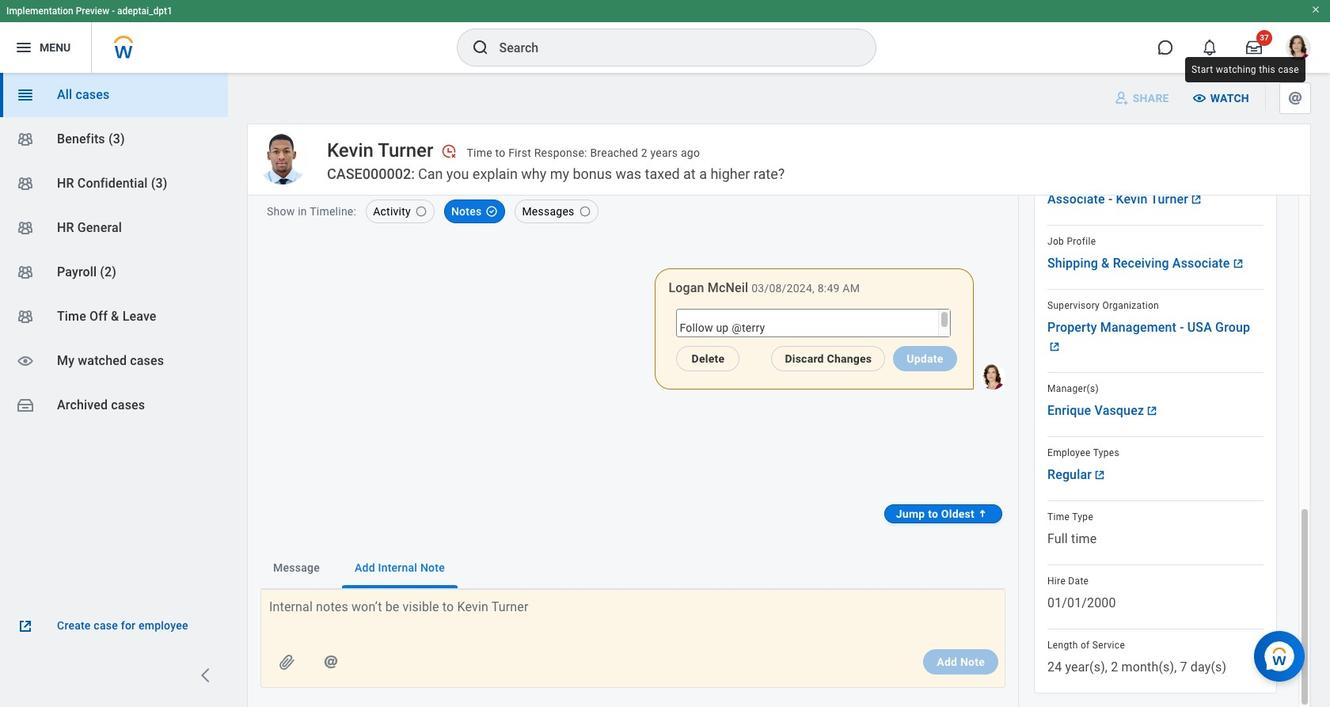 Task type: locate. For each thing, give the bounding box(es) containing it.
- for management
[[1180, 320, 1185, 335]]

0 horizontal spatial associate
[[1048, 192, 1106, 207]]

0 horizontal spatial turner
[[378, 139, 434, 161]]

2 horizontal spatial -
[[1180, 320, 1185, 335]]

chevron right image
[[196, 666, 215, 685]]

2 vertical spatial -
[[1180, 320, 1185, 335]]

03/08/2024,
[[752, 282, 815, 295]]

7
[[1181, 660, 1188, 675]]

hire date
[[1048, 576, 1089, 587]]

0 horizontal spatial note
[[421, 562, 445, 574]]

mcneil
[[708, 280, 749, 295]]

turner up the :
[[378, 139, 434, 161]]

visible image for my watched cases
[[16, 352, 35, 371]]

sort up image
[[975, 506, 991, 522]]

0 vertical spatial shipping
[[1100, 173, 1151, 188]]

visible image left my
[[16, 352, 35, 371]]

grid view image
[[16, 86, 35, 105]]

contact card matrix manager image for payroll (2)
[[16, 263, 35, 282]]

was
[[616, 166, 642, 182]]

ext link image right vasquez
[[1145, 404, 1160, 418]]

jump to oldest button
[[885, 504, 1003, 524]]

1 horizontal spatial list
[[357, 200, 598, 227]]

1 horizontal spatial radio mobile image
[[579, 205, 591, 218]]

all cases
[[57, 87, 110, 102]]

(3) right confidential
[[151, 176, 168, 191]]

clock x image
[[442, 143, 457, 159]]

ext link image for create case for employee
[[16, 617, 35, 636]]

hire
[[1048, 576, 1066, 587]]

1 horizontal spatial associate
[[1173, 256, 1231, 271]]

to inside case header element
[[495, 147, 506, 159]]

confidential
[[77, 176, 148, 191]]

2 horizontal spatial list
[[1048, 0, 1264, 677]]

1 horizontal spatial visible image
[[1192, 90, 1208, 106]]

time up explain
[[467, 147, 493, 159]]

ext link image inside enrique vasquez 'link'
[[1145, 404, 1160, 418]]

1 vertical spatial to
[[928, 508, 939, 520]]

cases right all
[[76, 87, 110, 102]]

&
[[1154, 173, 1163, 188], [1102, 256, 1110, 271], [111, 309, 119, 324]]

0 vertical spatial -
[[112, 6, 115, 17]]

0 vertical spatial associate
[[1048, 192, 1106, 207]]

radio mobile image right the messages
[[579, 205, 591, 218]]

user plus image
[[1114, 90, 1130, 106]]

ext link image down types
[[1093, 468, 1107, 482]]

1 vertical spatial cases
[[130, 353, 164, 368]]

1 contact card matrix manager image from the top
[[16, 174, 35, 193]]

tab list containing message
[[261, 547, 1006, 589]]

jump
[[896, 508, 925, 520]]

contact card matrix manager image inside the time off & leave link
[[16, 307, 35, 326]]

receiving
[[1166, 173, 1222, 188], [1113, 256, 1170, 271]]

0 horizontal spatial -
[[112, 6, 115, 17]]

cases for archived cases
[[111, 398, 145, 413]]

ext link image for enrique vasquez
[[1145, 404, 1160, 418]]

add for add internal note
[[355, 562, 375, 574]]

1 vertical spatial (3)
[[151, 176, 168, 191]]

0 horizontal spatial ext link image
[[1093, 468, 1107, 482]]

1 horizontal spatial (3)
[[151, 176, 168, 191]]

changes
[[827, 352, 872, 365]]

add internal note
[[355, 562, 445, 574]]

0 horizontal spatial add
[[355, 562, 375, 574]]

ext link image left create
[[16, 617, 35, 636]]

- inside p-00142 shipping & receiving associate - kevin turner
[[1109, 192, 1113, 207]]

ext link image
[[1231, 257, 1246, 271], [1048, 340, 1062, 354], [1145, 404, 1160, 418], [16, 617, 35, 636]]

kevin up shipping & receiving associate
[[1116, 192, 1148, 207]]

1 vertical spatial at tag mention image
[[322, 653, 341, 672]]

ext link image for regular
[[1093, 468, 1107, 482]]

1 contact card matrix manager image from the top
[[16, 130, 35, 149]]

profile
[[1067, 236, 1097, 247]]

list containing p-00142 shipping & receiving associate - kevin turner
[[1048, 0, 1264, 677]]

0 vertical spatial kevin
[[327, 139, 374, 161]]

month(s),
[[1122, 660, 1177, 675]]

associate
[[1048, 192, 1106, 207], [1173, 256, 1231, 271]]

0 vertical spatial time
[[467, 147, 493, 159]]

Messages button
[[515, 200, 598, 223]]

a
[[700, 166, 707, 182]]

time for time off & leave
[[57, 309, 86, 324]]

0 vertical spatial contact card matrix manager image
[[16, 130, 35, 149]]

hr confidential (3) link
[[0, 162, 228, 206]]

2 vertical spatial contact card matrix manager image
[[16, 263, 35, 282]]

0 horizontal spatial visible image
[[16, 352, 35, 371]]

shipping & receiving associate link
[[1048, 254, 1264, 273]]

1 hr from the top
[[57, 176, 74, 191]]

contact card matrix manager image
[[16, 130, 35, 149], [16, 219, 35, 238], [16, 263, 35, 282]]

discard changes
[[785, 352, 872, 365]]

shipping down job profile
[[1048, 256, 1099, 271]]

0 horizontal spatial radio mobile image
[[415, 205, 428, 218]]

0 vertical spatial add
[[355, 562, 375, 574]]

radio mobile image inside messages button
[[579, 205, 591, 218]]

0 vertical spatial contact card matrix manager image
[[16, 174, 35, 193]]

breached
[[590, 147, 638, 159]]

at
[[684, 166, 696, 182]]

1 vertical spatial hr
[[57, 220, 74, 235]]

enrique vasquez
[[1048, 403, 1145, 418]]

2 contact card matrix manager image from the top
[[16, 307, 35, 326]]

update
[[907, 352, 944, 365]]

2 horizontal spatial &
[[1154, 173, 1163, 188]]

vasquez
[[1095, 403, 1145, 418]]

share
[[1133, 92, 1170, 105]]

3 contact card matrix manager image from the top
[[16, 263, 35, 282]]

add note
[[937, 656, 985, 669]]

associate down "00142"
[[1048, 192, 1106, 207]]

contact card matrix manager image inside hr confidential (3) "link"
[[16, 174, 35, 193]]

hr general
[[57, 220, 122, 235]]

add
[[355, 562, 375, 574], [937, 656, 958, 669]]

1 vertical spatial -
[[1109, 192, 1113, 207]]

oldest
[[942, 508, 975, 520]]

internal
[[378, 562, 418, 574]]

- for preview
[[112, 6, 115, 17]]

ago
[[681, 147, 700, 159]]

list
[[1048, 0, 1264, 677], [0, 73, 228, 428], [357, 200, 598, 227]]

2 vertical spatial time
[[1048, 512, 1070, 523]]

0 horizontal spatial case
[[94, 619, 118, 632]]

time left off
[[57, 309, 86, 324]]

group
[[1216, 320, 1251, 335]]

radio mobile image for messages
[[579, 205, 591, 218]]

Search Workday  search field
[[499, 30, 843, 65]]

payroll (2)
[[57, 265, 117, 280]]

full
[[1048, 531, 1068, 547]]

ext link image inside property management - usa group link
[[1048, 340, 1062, 354]]

kevin up case000002
[[327, 139, 374, 161]]

ext link image for property management - usa group
[[1048, 340, 1062, 354]]

add inside button
[[937, 656, 958, 669]]

for
[[121, 619, 136, 632]]

visible image inside my watched cases link
[[16, 352, 35, 371]]

job
[[1048, 236, 1065, 247]]

0 vertical spatial 2
[[641, 147, 648, 159]]

to right jump
[[928, 508, 939, 520]]

preview
[[76, 6, 109, 17]]

leave
[[122, 309, 157, 324]]

0 vertical spatial visible image
[[1192, 90, 1208, 106]]

add internal note tab panel
[[261, 589, 1006, 707]]

1 horizontal spatial shipping
[[1100, 173, 1151, 188]]

radio mobile image
[[415, 205, 428, 218], [579, 205, 591, 218]]

1 vertical spatial 2
[[1112, 660, 1119, 675]]

1 vertical spatial kevin
[[1116, 192, 1148, 207]]

1 horizontal spatial note
[[961, 656, 985, 669]]

case inside tooltip
[[1279, 64, 1300, 75]]

hr left general
[[57, 220, 74, 235]]

adeptai_dpt1
[[117, 6, 173, 17]]

-
[[112, 6, 115, 17], [1109, 192, 1113, 207], [1180, 320, 1185, 335]]

radio mobile image right activity
[[415, 205, 428, 218]]

1 vertical spatial turner
[[1151, 192, 1189, 207]]

00142
[[1060, 173, 1097, 188]]

add inside button
[[355, 562, 375, 574]]

my
[[57, 353, 75, 368]]

kevin inside p-00142 shipping & receiving associate - kevin turner
[[1116, 192, 1148, 207]]

0 horizontal spatial at tag mention image
[[322, 653, 341, 672]]

1 horizontal spatial kevin
[[1116, 192, 1148, 207]]

1 vertical spatial visible image
[[16, 352, 35, 371]]

2 radio mobile image from the left
[[579, 205, 591, 218]]

1 horizontal spatial ext link image
[[1190, 192, 1204, 207]]

to
[[495, 147, 506, 159], [928, 508, 939, 520]]

0 horizontal spatial to
[[495, 147, 506, 159]]

contact card matrix manager image left payroll
[[16, 263, 35, 282]]

1 vertical spatial &
[[1102, 256, 1110, 271]]

2 hr from the top
[[57, 220, 74, 235]]

2 vertical spatial &
[[111, 309, 119, 324]]

1 vertical spatial ext link image
[[1093, 468, 1107, 482]]

tab list
[[261, 547, 1006, 589]]

2 horizontal spatial time
[[1048, 512, 1070, 523]]

associate up usa
[[1173, 256, 1231, 271]]

ext link image down property
[[1048, 340, 1062, 354]]

at tag mention image down profile logan mcneil image
[[1286, 89, 1305, 108]]

note
[[421, 562, 445, 574], [961, 656, 985, 669]]

0 vertical spatial ext link image
[[1190, 192, 1204, 207]]

logan mcneil 03/08/2024, 8:49 am
[[669, 280, 860, 295]]

contact card matrix manager image down grid view 'icon'
[[16, 130, 35, 149]]

1 vertical spatial add
[[937, 656, 958, 669]]

ext link image up group
[[1231, 257, 1246, 271]]

associate inside p-00142 shipping & receiving associate - kevin turner
[[1048, 192, 1106, 207]]

ext link image up shipping & receiving associate link
[[1190, 192, 1204, 207]]

2 vertical spatial cases
[[111, 398, 145, 413]]

cases
[[76, 87, 110, 102], [130, 353, 164, 368], [111, 398, 145, 413]]

hr inside "link"
[[57, 176, 74, 191]]

24
[[1048, 660, 1062, 675]]

0 vertical spatial hr
[[57, 176, 74, 191]]

(3) right benefits
[[108, 131, 125, 147]]

p-
[[1048, 173, 1060, 188]]

1 horizontal spatial -
[[1109, 192, 1113, 207]]

Internal notes won't be visible to Kevin Turner text field
[[677, 309, 951, 337]]

0 horizontal spatial 2
[[641, 147, 648, 159]]

at tag mention image inside add internal note tab panel
[[322, 653, 341, 672]]

search image
[[471, 38, 490, 57]]

to left first
[[495, 147, 506, 159]]

(2)
[[100, 265, 117, 280]]

hr
[[57, 176, 74, 191], [57, 220, 74, 235]]

turner up shipping & receiving associate link
[[1151, 192, 1189, 207]]

2
[[641, 147, 648, 159], [1112, 660, 1119, 675]]

0 vertical spatial case
[[1279, 64, 1300, 75]]

management
[[1101, 320, 1177, 335]]

ext link image for p-00142 shipping & receiving associate - kevin turner
[[1190, 192, 1204, 207]]

supervisory organization
[[1048, 300, 1160, 311]]

1 vertical spatial contact card matrix manager image
[[16, 219, 35, 238]]

at tag mention image
[[1286, 89, 1305, 108], [322, 653, 341, 672]]

1 horizontal spatial time
[[467, 147, 493, 159]]

1 vertical spatial shipping
[[1048, 256, 1099, 271]]

contact card matrix manager image
[[16, 174, 35, 193], [16, 307, 35, 326]]

37 button
[[1237, 30, 1273, 65]]

- inside menu banner
[[112, 6, 115, 17]]

contact card matrix manager image left hr general
[[16, 219, 35, 238]]

2 contact card matrix manager image from the top
[[16, 219, 35, 238]]

add note button
[[924, 650, 999, 675]]

my watched cases link
[[0, 339, 228, 383]]

1 radio mobile image from the left
[[415, 205, 428, 218]]

benefits
[[57, 131, 105, 147]]

note inside add note button
[[961, 656, 985, 669]]

case left for
[[94, 619, 118, 632]]

type
[[1073, 512, 1094, 523]]

contact card matrix manager image inside benefits (3) link
[[16, 130, 35, 149]]

employee
[[139, 619, 188, 632]]

logan mcneil main content
[[248, 196, 1019, 707]]

cases right watched in the left of the page
[[130, 353, 164, 368]]

0 horizontal spatial list
[[0, 73, 228, 428]]

hr down benefits
[[57, 176, 74, 191]]

0 horizontal spatial kevin
[[327, 139, 374, 161]]

time up full
[[1048, 512, 1070, 523]]

1 horizontal spatial add
[[937, 656, 958, 669]]

to for time
[[495, 147, 506, 159]]

1 horizontal spatial turner
[[1151, 192, 1189, 207]]

1 horizontal spatial &
[[1102, 256, 1110, 271]]

0 vertical spatial turner
[[378, 139, 434, 161]]

1 vertical spatial time
[[57, 309, 86, 324]]

implementation
[[6, 6, 73, 17]]

1 vertical spatial contact card matrix manager image
[[16, 307, 35, 326]]

watch button
[[1186, 86, 1259, 111]]

message button
[[261, 547, 333, 588]]

close environment banner image
[[1312, 5, 1321, 14]]

ext link image
[[1190, 192, 1204, 207], [1093, 468, 1107, 482]]

contact card matrix manager image inside hr general link
[[16, 219, 35, 238]]

0 horizontal spatial shipping
[[1048, 256, 1099, 271]]

shipping right "00142"
[[1100, 173, 1151, 188]]

share button
[[1108, 86, 1179, 111]]

radio mobile image inside activity 'button'
[[415, 205, 428, 218]]

2 left years on the top
[[641, 147, 648, 159]]

ext link image for shipping & receiving associate
[[1231, 257, 1246, 271]]

0 vertical spatial cases
[[76, 87, 110, 102]]

time inside case header element
[[467, 147, 493, 159]]

0 vertical spatial to
[[495, 147, 506, 159]]

activity
[[373, 205, 411, 218]]

2 down the service
[[1112, 660, 1119, 675]]

1 horizontal spatial case
[[1279, 64, 1300, 75]]

0 vertical spatial &
[[1154, 173, 1163, 188]]

visible image down start
[[1192, 90, 1208, 106]]

ext link image inside shipping & receiving associate link
[[1231, 257, 1246, 271]]

ext link image inside regular link
[[1093, 468, 1107, 482]]

01/01/2000
[[1048, 596, 1117, 611]]

visible image
[[1192, 90, 1208, 106], [16, 352, 35, 371]]

to inside button
[[928, 508, 939, 520]]

0 vertical spatial receiving
[[1166, 173, 1222, 188]]

cases for all cases
[[76, 87, 110, 102]]

cases right "archived"
[[111, 398, 145, 413]]

contact card matrix manager image inside payroll (2) link
[[16, 263, 35, 282]]

discard
[[785, 352, 824, 365]]

:
[[411, 166, 415, 182]]

case right "this"
[[1279, 64, 1300, 75]]

menu button
[[0, 22, 91, 73]]

0 vertical spatial note
[[421, 562, 445, 574]]

1 horizontal spatial 2
[[1112, 660, 1119, 675]]

visible image inside watch button
[[1192, 90, 1208, 106]]

1 vertical spatial case
[[94, 619, 118, 632]]

0 horizontal spatial (3)
[[108, 131, 125, 147]]

1 vertical spatial note
[[961, 656, 985, 669]]

Activity button
[[366, 200, 435, 223]]

enrique vasquez link
[[1048, 402, 1264, 421]]

1 horizontal spatial at tag mention image
[[1286, 89, 1305, 108]]

to for jump
[[928, 508, 939, 520]]

time inside the time off & leave link
[[57, 309, 86, 324]]

at tag mention image right the upload clip image
[[322, 653, 341, 672]]

1 horizontal spatial to
[[928, 508, 939, 520]]

watch
[[1211, 92, 1250, 105]]

ext link image inside p-00142 shipping & receiving associate - kevin turner link
[[1190, 192, 1204, 207]]

0 horizontal spatial time
[[57, 309, 86, 324]]

list containing activity
[[357, 200, 598, 227]]

messages
[[522, 205, 575, 218]]

add for add note
[[937, 656, 958, 669]]



Task type: vqa. For each thing, say whether or not it's contained in the screenshot.
right visible image
yes



Task type: describe. For each thing, give the bounding box(es) containing it.
property management - usa group link
[[1048, 318, 1264, 356]]

date
[[1069, 576, 1089, 587]]

time
[[1072, 531, 1097, 547]]

watched
[[78, 353, 127, 368]]

hr for hr confidential (3)
[[57, 176, 74, 191]]

service
[[1093, 640, 1126, 651]]

turner inside case header element
[[378, 139, 434, 161]]

shipping inside p-00142 shipping & receiving associate - kevin turner
[[1100, 173, 1151, 188]]

shipping & receiving associate
[[1048, 256, 1231, 271]]

benefits (3)
[[57, 131, 125, 147]]

usa
[[1188, 320, 1213, 335]]

response:
[[534, 147, 588, 159]]

show
[[267, 205, 295, 218]]

37
[[1260, 33, 1269, 42]]

create
[[57, 619, 91, 632]]

this
[[1260, 64, 1276, 75]]

time for time to first response: breached 2 years ago
[[467, 147, 493, 159]]

Internal notes won't be visible to Kevin Turner text field
[[269, 598, 1004, 636]]

in
[[298, 205, 307, 218]]

can
[[418, 166, 443, 182]]

2 inside case header element
[[641, 147, 648, 159]]

length of service
[[1048, 640, 1126, 651]]

start watching this case
[[1192, 64, 1300, 75]]

check circle image
[[486, 205, 499, 218]]

turner inside p-00142 shipping & receiving associate - kevin turner
[[1151, 192, 1189, 207]]

start watching this case tooltip
[[1183, 54, 1309, 86]]

time to first response: breached 2 years ago
[[467, 147, 700, 159]]

upload clip image
[[277, 653, 296, 672]]

notifications large image
[[1202, 40, 1218, 55]]

employee
[[1048, 448, 1091, 459]]

radio mobile image for activity
[[415, 205, 428, 218]]

1 vertical spatial associate
[[1173, 256, 1231, 271]]

years
[[651, 147, 678, 159]]

delete
[[692, 352, 725, 365]]

inbox large image
[[1247, 40, 1263, 55]]

8:49
[[818, 282, 840, 295]]

employee types
[[1048, 448, 1120, 459]]

higher
[[711, 166, 750, 182]]

& inside p-00142 shipping & receiving associate - kevin turner
[[1154, 173, 1163, 188]]

contact card matrix manager image for hr general
[[16, 219, 35, 238]]

confidential cases can't be shared element
[[1108, 86, 1179, 111]]

time off & leave
[[57, 309, 157, 324]]

contact card matrix manager image for hr confidential (3)
[[16, 174, 35, 193]]

24 year(s), 2 month(s), 7 day(s)
[[1048, 660, 1227, 675]]

my
[[550, 166, 570, 182]]

0 vertical spatial (3)
[[108, 131, 125, 147]]

why
[[521, 166, 547, 182]]

length
[[1048, 640, 1079, 651]]

you
[[447, 166, 469, 182]]

property management - usa group
[[1048, 320, 1251, 335]]

hr general link
[[0, 206, 228, 250]]

archived cases link
[[0, 383, 228, 428]]

p-00142 shipping & receiving associate - kevin turner link
[[1048, 171, 1264, 209]]

explain
[[473, 166, 518, 182]]

(3) inside "link"
[[151, 176, 168, 191]]

regular
[[1048, 467, 1092, 482]]

supervisory
[[1048, 300, 1100, 311]]

benefits (3) link
[[0, 117, 228, 162]]

hr confidential (3)
[[57, 176, 168, 191]]

full time
[[1048, 531, 1097, 547]]

property
[[1048, 320, 1098, 335]]

0 horizontal spatial &
[[111, 309, 119, 324]]

inbox image
[[16, 396, 35, 415]]

archived
[[57, 398, 108, 413]]

discard changes button
[[772, 346, 886, 371]]

organization
[[1103, 300, 1160, 311]]

notes
[[451, 205, 482, 218]]

0 vertical spatial at tag mention image
[[1286, 89, 1305, 108]]

manager(s)
[[1048, 383, 1099, 394]]

contact card matrix manager image for benefits (3)
[[16, 130, 35, 149]]

case header element
[[247, 124, 1312, 196]]

watching
[[1216, 64, 1257, 75]]

kevin inside case header element
[[327, 139, 374, 161]]

job profile
[[1048, 236, 1097, 247]]

archived cases
[[57, 398, 145, 413]]

my watched cases
[[57, 353, 164, 368]]

show in timeline:
[[267, 205, 357, 218]]

types
[[1094, 448, 1120, 459]]

message
[[273, 562, 320, 574]]

menu
[[40, 41, 71, 54]]

1 vertical spatial receiving
[[1113, 256, 1170, 271]]

list containing all cases
[[0, 73, 228, 428]]

note inside add internal note button
[[421, 562, 445, 574]]

day(s)
[[1191, 660, 1227, 675]]

logan
[[669, 280, 705, 295]]

first
[[509, 147, 531, 159]]

visible image for watch
[[1192, 90, 1208, 106]]

list inside logan mcneil main content
[[357, 200, 598, 227]]

payroll
[[57, 265, 97, 280]]

contact card matrix manager image for time off & leave
[[16, 307, 35, 326]]

receiving inside p-00142 shipping & receiving associate - kevin turner
[[1166, 173, 1222, 188]]

justify image
[[14, 38, 33, 57]]

menu banner
[[0, 0, 1331, 73]]

create case for employee
[[57, 619, 188, 632]]

all
[[57, 87, 72, 102]]

regular link
[[1048, 466, 1264, 485]]

case000002
[[327, 166, 411, 182]]

time for time type
[[1048, 512, 1070, 523]]

case000002 : can you explain why my bonus was taxed at a higher rate?
[[327, 166, 785, 182]]

Notes button
[[444, 200, 506, 223]]

tab list inside logan mcneil main content
[[261, 547, 1006, 589]]

profile logan mcneil image
[[1286, 35, 1312, 63]]

hr for hr general
[[57, 220, 74, 235]]

update button
[[894, 346, 957, 371]]

off
[[90, 309, 108, 324]]

create case for employee link
[[16, 617, 212, 636]]



